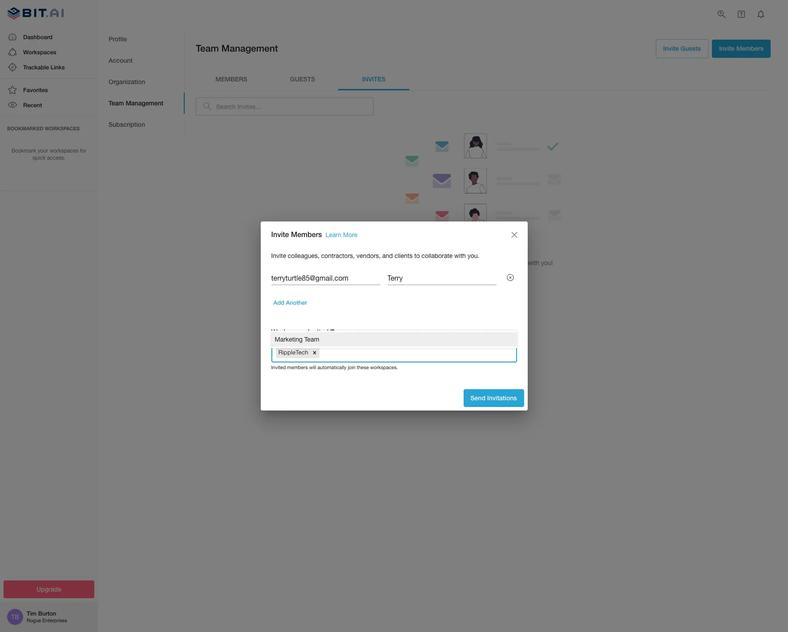 Task type: vqa. For each thing, say whether or not it's contained in the screenshot.
50 to the right
no



Task type: locate. For each thing, give the bounding box(es) containing it.
to
[[415, 252, 420, 259], [488, 259, 494, 267]]

quick
[[33, 155, 46, 161]]

0 horizontal spatial learn more link
[[326, 232, 358, 239]]

1 horizontal spatial management
[[222, 43, 278, 54]]

collaborate up name (optional) text box
[[422, 252, 453, 259]]

0 vertical spatial learn
[[326, 232, 342, 239]]

0 horizontal spatial your
[[38, 148, 48, 154]]

members left will
[[287, 365, 308, 371]]

1 vertical spatial team management
[[109, 99, 163, 107]]

1 vertical spatial management
[[126, 99, 163, 107]]

your
[[38, 148, 48, 154], [430, 259, 443, 267]]

these
[[357, 365, 369, 371]]

management down organization link
[[126, 99, 163, 107]]

Search Invites... search field
[[216, 97, 374, 116]]

organization
[[109, 78, 145, 85]]

collaborate
[[422, 252, 453, 259], [495, 259, 526, 267]]

members inside button
[[737, 45, 764, 52]]

0 vertical spatial team
[[196, 43, 219, 54]]

add another
[[274, 299, 307, 306]]

workspaces
[[23, 48, 56, 56]]

tab list
[[98, 28, 185, 135], [196, 69, 771, 90]]

0 vertical spatial members
[[737, 45, 764, 52]]

1 vertical spatial invited
[[271, 365, 286, 371]]

members right team
[[460, 259, 486, 267]]

0 horizontal spatial team management
[[109, 99, 163, 107]]

collaborate up "learn more"
[[495, 259, 526, 267]]

team up subscription
[[109, 99, 124, 107]]

recent button
[[0, 98, 98, 113]]

more inside invite members learn more
[[343, 232, 358, 239]]

0 horizontal spatial collaborate
[[422, 252, 453, 259]]

subscription
[[109, 121, 145, 128]]

0 horizontal spatial management
[[126, 99, 163, 107]]

1 horizontal spatial team management
[[196, 43, 278, 54]]

team up members
[[196, 43, 219, 54]]

2 horizontal spatial team
[[305, 336, 319, 343]]

account link
[[98, 50, 185, 71]]

members
[[460, 259, 486, 267], [287, 365, 308, 371]]

management inside team management link
[[126, 99, 163, 107]]

learn
[[326, 232, 342, 239], [467, 280, 483, 287]]

learn more link down invite your team members to collaborate with you!
[[460, 275, 507, 293]]

rogue
[[27, 619, 41, 624]]

0 horizontal spatial to
[[415, 252, 420, 259]]

workspaces button
[[0, 44, 98, 60]]

with left you.
[[455, 252, 466, 259]]

invite right the clients
[[414, 259, 429, 267]]

1 horizontal spatial members
[[737, 45, 764, 52]]

0 vertical spatial team management
[[196, 43, 278, 54]]

to right you.
[[488, 259, 494, 267]]

workspace invited to
[[271, 328, 338, 336]]

Email Address text field
[[271, 271, 380, 286]]

with left you!
[[528, 259, 540, 267]]

you.
[[468, 252, 480, 259]]

marketing team
[[275, 336, 319, 343]]

0 horizontal spatial invited
[[271, 365, 286, 371]]

guests
[[681, 45, 701, 52]]

1 horizontal spatial with
[[528, 259, 540, 267]]

invite left guests
[[664, 45, 679, 52]]

1 horizontal spatial your
[[430, 259, 443, 267]]

invited
[[308, 328, 329, 336], [271, 365, 286, 371]]

1 horizontal spatial more
[[485, 280, 500, 287]]

trackable links
[[23, 64, 65, 71]]

0 horizontal spatial team
[[109, 99, 124, 107]]

invited left to
[[308, 328, 329, 336]]

bookmark your workspaces for quick access.
[[12, 148, 86, 161]]

0 vertical spatial learn more link
[[326, 232, 358, 239]]

1 vertical spatial your
[[430, 259, 443, 267]]

to
[[331, 328, 338, 336]]

workspaces.
[[370, 365, 398, 371]]

more
[[343, 232, 358, 239], [485, 280, 500, 287]]

1 horizontal spatial invited
[[308, 328, 329, 336]]

invite members learn more
[[271, 230, 358, 239]]

vendors,
[[357, 252, 381, 259]]

invitations
[[487, 394, 517, 402]]

your up quick
[[38, 148, 48, 154]]

members
[[737, 45, 764, 52], [291, 230, 322, 239]]

0 vertical spatial members
[[460, 259, 486, 267]]

0 horizontal spatial with
[[455, 252, 466, 259]]

learn down invite your team members to collaborate with you!
[[467, 280, 483, 287]]

team management up members
[[196, 43, 278, 54]]

0 horizontal spatial members
[[287, 365, 308, 371]]

learn up contractors,
[[326, 232, 342, 239]]

with
[[455, 252, 466, 259], [528, 259, 540, 267]]

invites
[[362, 75, 386, 83]]

your left team
[[430, 259, 443, 267]]

1 horizontal spatial collaborate
[[495, 259, 526, 267]]

0 horizontal spatial members
[[291, 230, 322, 239]]

learn more link inside the invite members dialog
[[326, 232, 358, 239]]

upgrade button
[[4, 581, 94, 599]]

learn more link up contractors,
[[326, 232, 358, 239]]

your inside bookmark your workspaces for quick access.
[[38, 148, 48, 154]]

2 vertical spatial team
[[305, 336, 319, 343]]

members button
[[196, 69, 267, 90]]

invite up colleagues,
[[271, 230, 289, 239]]

to inside the invite members dialog
[[415, 252, 420, 259]]

invite guests
[[664, 45, 701, 52]]

to right the clients
[[415, 252, 420, 259]]

with inside the invite members dialog
[[455, 252, 466, 259]]

1 vertical spatial learn
[[467, 280, 483, 287]]

invite for invite your team members to collaborate with you!
[[414, 259, 429, 267]]

dashboard
[[23, 33, 53, 40]]

invite for invite members learn more
[[271, 230, 289, 239]]

0 vertical spatial management
[[222, 43, 278, 54]]

1 vertical spatial members
[[287, 365, 308, 371]]

0 vertical spatial your
[[38, 148, 48, 154]]

1 vertical spatial members
[[291, 230, 322, 239]]

tim burton rogue enterprises
[[27, 611, 67, 624]]

1 vertical spatial team
[[109, 99, 124, 107]]

send invitations button
[[464, 389, 524, 408]]

0 vertical spatial more
[[343, 232, 358, 239]]

team management link
[[98, 93, 185, 114]]

management
[[222, 43, 278, 54], [126, 99, 163, 107]]

team
[[196, 43, 219, 54], [109, 99, 124, 107], [305, 336, 319, 343]]

more up contractors,
[[343, 232, 358, 239]]

invited down "rippletech"
[[271, 365, 286, 371]]

more down invite your team members to collaborate with you!
[[485, 280, 500, 287]]

team management
[[196, 43, 278, 54], [109, 99, 163, 107]]

add
[[274, 299, 285, 306]]

your for bookmark
[[38, 148, 48, 154]]

you!
[[541, 259, 553, 267]]

team up "rippletech"
[[305, 336, 319, 343]]

0 horizontal spatial tab list
[[98, 28, 185, 135]]

invite right guests
[[720, 45, 735, 52]]

favorites
[[23, 86, 48, 94]]

1 vertical spatial learn more link
[[460, 275, 507, 293]]

management up members
[[222, 43, 278, 54]]

members inside dialog
[[291, 230, 322, 239]]

another
[[286, 299, 307, 306]]

invite colleagues, contractors, vendors, and clients to collaborate with you.
[[271, 252, 480, 259]]

invite members dialog
[[261, 222, 528, 411]]

workspace
[[271, 328, 306, 336]]

1 vertical spatial more
[[485, 280, 500, 287]]

learn more link
[[326, 232, 358, 239], [460, 275, 507, 293]]

invite
[[664, 45, 679, 52], [720, 45, 735, 52], [271, 230, 289, 239], [271, 252, 286, 259], [414, 259, 429, 267]]

invite left colleagues,
[[271, 252, 286, 259]]

0 horizontal spatial more
[[343, 232, 358, 239]]

1 horizontal spatial tab list
[[196, 69, 771, 90]]

0 horizontal spatial learn
[[326, 232, 342, 239]]

team management down organization link
[[109, 99, 163, 107]]



Task type: describe. For each thing, give the bounding box(es) containing it.
trackable
[[23, 64, 49, 71]]

invite members
[[720, 45, 764, 52]]

subscription link
[[98, 114, 185, 135]]

tab list containing members
[[196, 69, 771, 90]]

access.
[[47, 155, 65, 161]]

account
[[109, 56, 133, 64]]

members inside dialog
[[287, 365, 308, 371]]

tab list containing profile
[[98, 28, 185, 135]]

workspaces
[[45, 125, 80, 131]]

invite members button
[[712, 40, 771, 58]]

collaborate inside the invite members dialog
[[422, 252, 453, 259]]

workspaces
[[50, 148, 78, 154]]

1 horizontal spatial team
[[196, 43, 219, 54]]

invite for invite guests
[[664, 45, 679, 52]]

links
[[51, 64, 65, 71]]

team
[[444, 259, 458, 267]]

learn inside invite members learn more
[[326, 232, 342, 239]]

bookmarked
[[7, 125, 43, 131]]

members for invite members learn more
[[291, 230, 322, 239]]

favorites button
[[0, 82, 98, 98]]

1 horizontal spatial learn
[[467, 280, 483, 287]]

recent
[[23, 102, 42, 109]]

for
[[80, 148, 86, 154]]

dashboard button
[[0, 29, 98, 44]]

send
[[471, 394, 486, 402]]

1 horizontal spatial to
[[488, 259, 494, 267]]

invite for invite colleagues, contractors, vendors, and clients to collaborate with you.
[[271, 252, 286, 259]]

bookmark
[[12, 148, 36, 154]]

contractors,
[[321, 252, 355, 259]]

members
[[216, 75, 247, 83]]

profile link
[[98, 28, 185, 50]]

your for invite
[[430, 259, 443, 267]]

marketing
[[275, 336, 303, 343]]

profile
[[109, 35, 127, 43]]

send invitations
[[471, 394, 517, 402]]

invited members will automatically join these workspaces.
[[271, 365, 398, 371]]

trackable links button
[[0, 60, 98, 75]]

enterprises
[[42, 619, 67, 624]]

tb
[[11, 614, 19, 621]]

automatically
[[318, 365, 347, 371]]

0 vertical spatial invited
[[308, 328, 329, 336]]

team inside the invite members dialog
[[305, 336, 319, 343]]

guests
[[290, 75, 315, 83]]

Name (optional) text field
[[388, 271, 497, 286]]

1 horizontal spatial learn more link
[[460, 275, 507, 293]]

invite guests button
[[656, 39, 709, 58]]

burton
[[38, 611, 56, 618]]

upgrade
[[37, 586, 61, 593]]

team inside tab list
[[109, 99, 124, 107]]

bookmarked workspaces
[[7, 125, 80, 131]]

and
[[383, 252, 393, 259]]

invite your team members to collaborate with you!
[[414, 259, 553, 267]]

tim
[[27, 611, 37, 618]]

1 horizontal spatial members
[[460, 259, 486, 267]]

will
[[309, 365, 316, 371]]

clients
[[395, 252, 413, 259]]

members for invite members
[[737, 45, 764, 52]]

team management inside tab list
[[109, 99, 163, 107]]

rippletech
[[279, 349, 308, 356]]

guests button
[[267, 69, 338, 90]]

learn more
[[467, 280, 500, 287]]

organization link
[[98, 71, 185, 93]]

join
[[348, 365, 356, 371]]

add another button
[[271, 296, 310, 310]]

colleagues,
[[288, 252, 320, 259]]

invites button
[[338, 69, 410, 90]]

invite for invite members
[[720, 45, 735, 52]]



